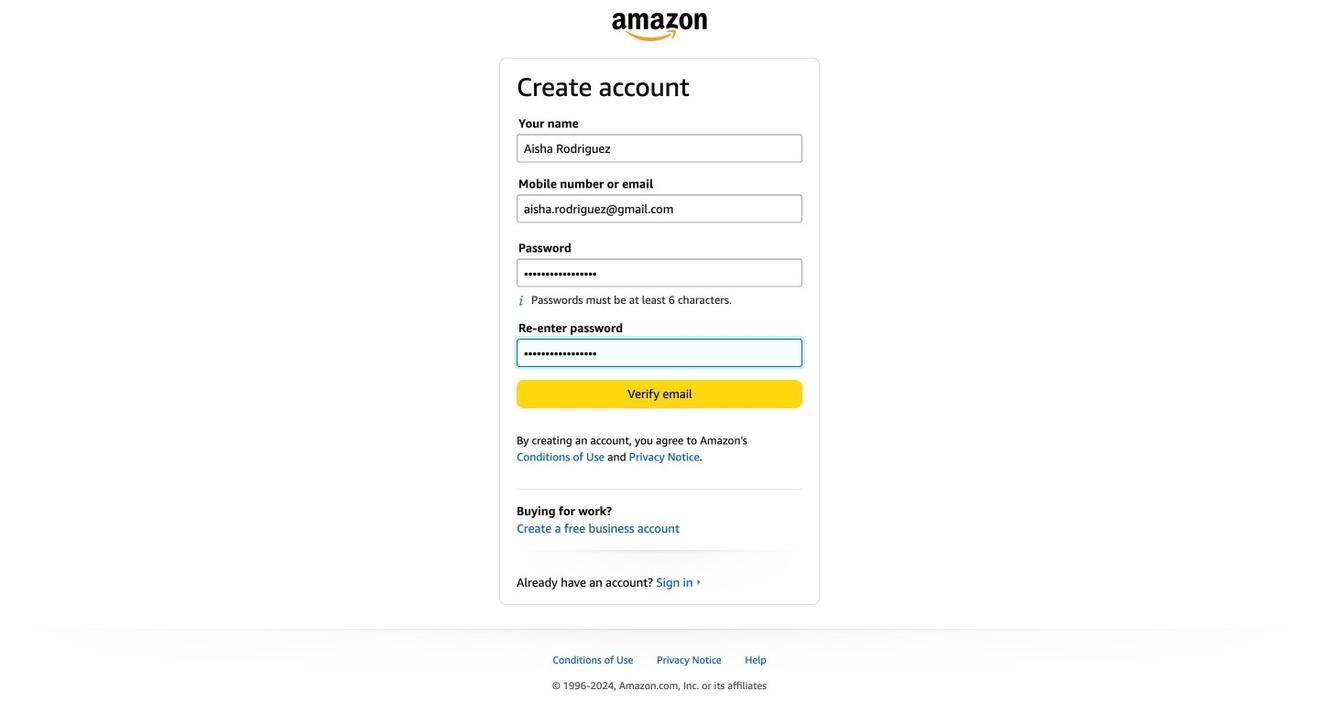 Task type: locate. For each thing, give the bounding box(es) containing it.
At least 6 characters password field
[[517, 259, 802, 287]]

None password field
[[517, 339, 802, 367]]

None submit
[[518, 381, 802, 407]]

None email field
[[517, 195, 802, 223]]



Task type: vqa. For each thing, say whether or not it's contained in the screenshot.
bottommost gift
no



Task type: describe. For each thing, give the bounding box(es) containing it.
alert image
[[518, 295, 531, 307]]

amazon image
[[612, 13, 707, 41]]

First and last name text field
[[517, 134, 802, 163]]



